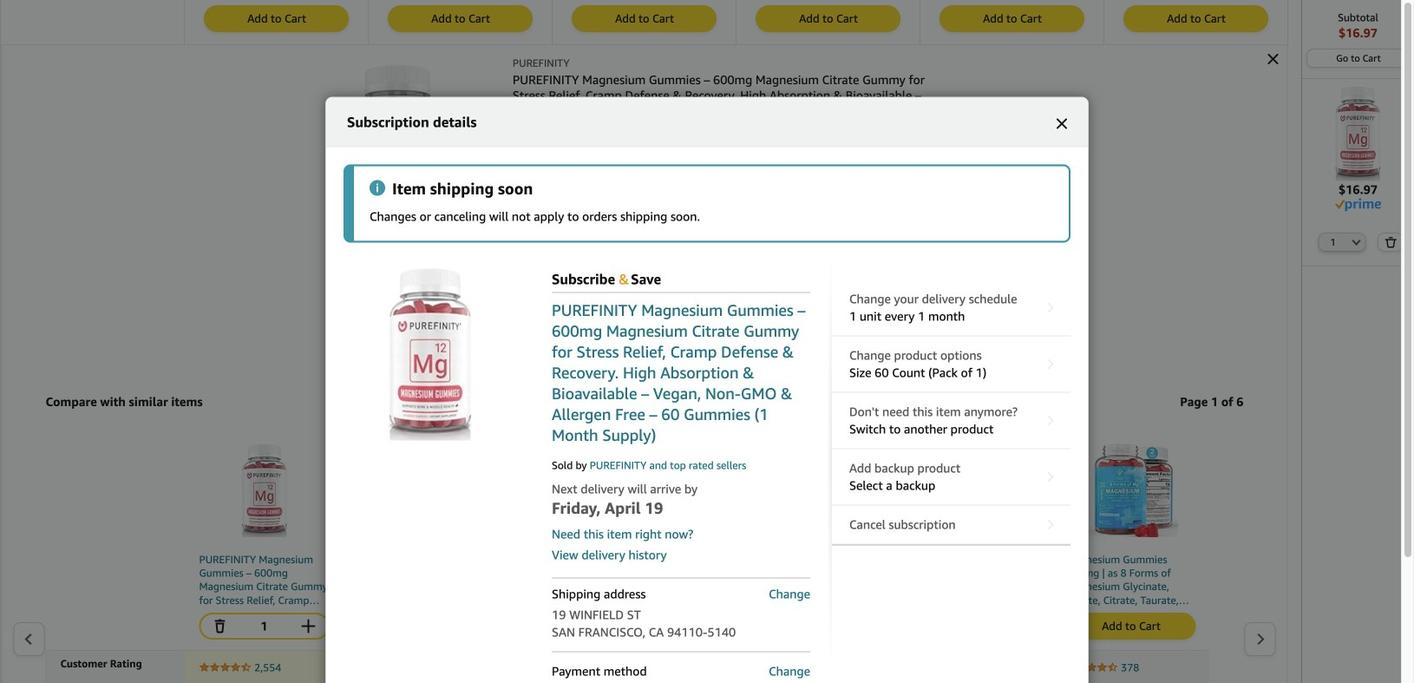 Task type: locate. For each thing, give the bounding box(es) containing it.
add to cart image
[[300, 618, 317, 635]]

alert image
[[370, 180, 385, 196]]

greenpeople magnesium glycinate gummies 400mg - sugar free magnesium potassium supplement with magnesium malate, vitamin d, b image
[[735, 444, 819, 537]]

list
[[344, 438, 1415, 683]]

remove from cart image
[[211, 618, 229, 635]]

previous page image
[[24, 633, 33, 646]]

close image
[[1057, 118, 1068, 129]]

purefinity magnesium gummies &ndash; 600mg magnesium citrate gummy for stress relief, cramp defense &amp; recovery. high absorption &amp; bioavailable &ndash; vegan, non-gmo &amp; allergen free &ndash; 60 gummies (1 month supply) image
[[1311, 86, 1406, 181]]

purefinity magnesium gummies – 600mg magnesium citrate gummy for stress relief, cramp defense &amp; recovery. high absorption &amp; bioavailable – vegan, non-gmo &amp; allergen free – 60 gummies (1 month supply) image
[[344, 267, 517, 440]]

dropdown image
[[1352, 239, 1361, 246]]

delete image
[[1385, 236, 1398, 248]]



Task type: vqa. For each thing, say whether or not it's contained in the screenshot.
magnesium gummies 400mg | as 8 forms of magnesium glycinate, malate, citrate, taurate, oxide, and more | with ashwagandha ext IMAGE
yes



Task type: describe. For each thing, give the bounding box(es) containing it.
free shipping for prime members image
[[513, 201, 559, 214]]

purefinity magnesium gummies – 600mg magnesium citrate gummy for stress relief, cramp defense & recovery. high absorption & b image
[[241, 444, 288, 537]]

close element
[[1268, 54, 1279, 64]]

next page image
[[1256, 633, 1266, 646]]

magnesium gummy - high absorption magnesium citrate supplement for relax support for adults & kids - calm magnesium gummies d image
[[923, 444, 985, 537]]

sugar free magnesium gummies, triple magnesium supplement | magnesium glycinate, malate, citrate w/ d3 b6 b12, 260mg chelated image
[[553, 444, 647, 537]]

magnesium gummies 400mg | as 8 forms of magnesium glycinate, malate, citrate, taurate, oxide, and more | with ashwagandha ext image
[[1084, 444, 1179, 537]]



